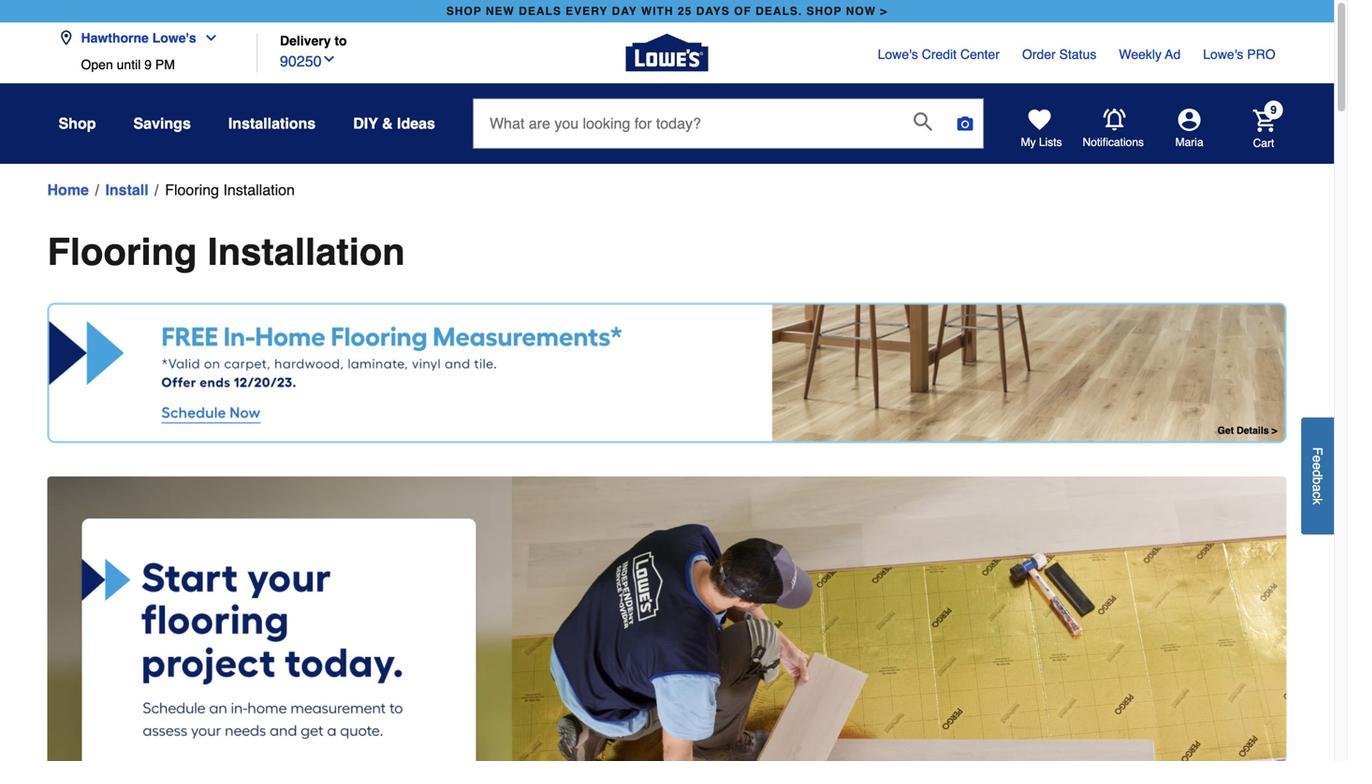 Task type: describe. For each thing, give the bounding box(es) containing it.
25
[[678, 5, 692, 18]]

1 vertical spatial flooring installation
[[47, 230, 405, 273]]

flooring installation link
[[165, 179, 295, 201]]

advertisement region
[[47, 303, 1287, 447]]

notifications
[[1083, 136, 1144, 149]]

1 shop from the left
[[446, 5, 482, 18]]

new
[[486, 5, 515, 18]]

k
[[1311, 498, 1326, 505]]

until
[[117, 57, 141, 72]]

deals
[[519, 5, 562, 18]]

ideas
[[397, 115, 435, 132]]

f
[[1311, 447, 1326, 455]]

f e e d b a c k
[[1311, 447, 1326, 505]]

hawthorne lowe's button
[[59, 19, 226, 57]]

b
[[1311, 477, 1326, 484]]

order status
[[1023, 47, 1097, 62]]

weekly ad
[[1119, 47, 1181, 62]]

status
[[1060, 47, 1097, 62]]

search image
[[914, 112, 933, 131]]

1 vertical spatial installation
[[208, 230, 405, 273]]

shop new deals every day with 25 days of deals. shop now >
[[446, 5, 888, 18]]

ad
[[1165, 47, 1181, 62]]

start your flooring project today. schedule an in-home measurement and get a quote. image
[[47, 477, 1287, 761]]

lowe's home improvement notification center image
[[1104, 109, 1126, 131]]

install link
[[105, 179, 149, 201]]

lists
[[1039, 136, 1063, 149]]

pro
[[1248, 47, 1276, 62]]

shop
[[59, 115, 96, 132]]

camera image
[[956, 114, 975, 133]]

delivery
[[280, 33, 331, 48]]

diy & ideas button
[[353, 107, 435, 140]]

my
[[1021, 136, 1036, 149]]

chevron down image inside "hawthorne lowe's" button
[[196, 30, 219, 45]]

home link
[[47, 179, 89, 201]]

1 e from the top
[[1311, 455, 1326, 463]]

weekly ad link
[[1119, 45, 1181, 64]]

my lists link
[[1021, 109, 1063, 150]]

my lists
[[1021, 136, 1063, 149]]

order status link
[[1023, 45, 1097, 64]]

90250 button
[[280, 48, 337, 73]]

cart
[[1254, 137, 1275, 150]]

1 vertical spatial flooring
[[47, 230, 197, 273]]

open
[[81, 57, 113, 72]]

f e e d b a c k button
[[1302, 418, 1335, 535]]

installations button
[[228, 107, 316, 140]]

savings
[[133, 115, 191, 132]]

&
[[382, 115, 393, 132]]

lowe's inside button
[[152, 30, 196, 45]]

lowe's for lowe's pro
[[1204, 47, 1244, 62]]

open until 9 pm
[[81, 57, 175, 72]]

0 vertical spatial 9
[[144, 57, 152, 72]]

lowe's pro link
[[1204, 45, 1276, 64]]

with
[[641, 5, 674, 18]]

Search Query text field
[[474, 99, 899, 148]]

pm
[[155, 57, 175, 72]]

hawthorne
[[81, 30, 149, 45]]



Task type: vqa. For each thing, say whether or not it's contained in the screenshot.
.94
no



Task type: locate. For each thing, give the bounding box(es) containing it.
every
[[566, 5, 608, 18]]

diy & ideas
[[353, 115, 435, 132]]

0 horizontal spatial 9
[[144, 57, 152, 72]]

order
[[1023, 47, 1056, 62]]

flooring right install
[[165, 181, 219, 199]]

9 left pm
[[144, 57, 152, 72]]

flooring installation
[[165, 181, 295, 199], [47, 230, 405, 273]]

flooring down install link
[[47, 230, 197, 273]]

1 horizontal spatial 9
[[1271, 103, 1277, 117]]

2 horizontal spatial lowe's
[[1204, 47, 1244, 62]]

1 horizontal spatial lowe's
[[878, 47, 918, 62]]

installation
[[223, 181, 295, 199], [208, 230, 405, 273]]

savings button
[[133, 107, 191, 140]]

0 vertical spatial installation
[[223, 181, 295, 199]]

delivery to
[[280, 33, 347, 48]]

lowe's up pm
[[152, 30, 196, 45]]

2 e from the top
[[1311, 463, 1326, 470]]

1 horizontal spatial chevron down image
[[322, 52, 337, 67]]

deals.
[[756, 5, 803, 18]]

home
[[47, 181, 89, 199]]

1 vertical spatial 9
[[1271, 103, 1277, 117]]

0 horizontal spatial chevron down image
[[196, 30, 219, 45]]

None search field
[[473, 98, 984, 166]]

2 shop from the left
[[807, 5, 842, 18]]

e up d
[[1311, 455, 1326, 463]]

install
[[105, 181, 149, 199]]

e
[[1311, 455, 1326, 463], [1311, 463, 1326, 470]]

0 horizontal spatial lowe's
[[152, 30, 196, 45]]

c
[[1311, 492, 1326, 498]]

flooring installation down installations button
[[165, 181, 295, 199]]

lowe's credit center link
[[878, 45, 1000, 64]]

location image
[[59, 30, 74, 45]]

90250
[[280, 52, 322, 70]]

credit
[[922, 47, 957, 62]]

>
[[881, 5, 888, 18]]

maria
[[1176, 136, 1204, 149]]

lowe's left the pro
[[1204, 47, 1244, 62]]

now
[[846, 5, 877, 18]]

shop
[[446, 5, 482, 18], [807, 5, 842, 18]]

chevron down image
[[196, 30, 219, 45], [322, 52, 337, 67]]

d
[[1311, 470, 1326, 477]]

hawthorne lowe's
[[81, 30, 196, 45]]

center
[[961, 47, 1000, 62]]

lowe's for lowe's credit center
[[878, 47, 918, 62]]

lowe's home improvement lists image
[[1029, 109, 1051, 131]]

0 vertical spatial flooring installation
[[165, 181, 295, 199]]

flooring installation down flooring installation link
[[47, 230, 405, 273]]

0 vertical spatial flooring
[[165, 181, 219, 199]]

9
[[144, 57, 152, 72], [1271, 103, 1277, 117]]

e up b
[[1311, 463, 1326, 470]]

0 vertical spatial chevron down image
[[196, 30, 219, 45]]

flooring
[[165, 181, 219, 199], [47, 230, 197, 273]]

day
[[612, 5, 637, 18]]

shop left now
[[807, 5, 842, 18]]

lowe's credit center
[[878, 47, 1000, 62]]

days
[[696, 5, 730, 18]]

maria button
[[1145, 109, 1235, 150]]

0 horizontal spatial shop
[[446, 5, 482, 18]]

weekly
[[1119, 47, 1162, 62]]

a
[[1311, 484, 1326, 492]]

9 up the cart at the top right of page
[[1271, 103, 1277, 117]]

lowe's
[[152, 30, 196, 45], [878, 47, 918, 62], [1204, 47, 1244, 62]]

lowe's pro
[[1204, 47, 1276, 62]]

of
[[734, 5, 752, 18]]

diy
[[353, 115, 378, 132]]

lowe's home improvement cart image
[[1254, 109, 1276, 132]]

to
[[335, 33, 347, 48]]

shop button
[[59, 107, 96, 140]]

shop left new
[[446, 5, 482, 18]]

1 vertical spatial chevron down image
[[322, 52, 337, 67]]

shop new deals every day with 25 days of deals. shop now > link
[[443, 0, 892, 22]]

chevron down image inside 90250 button
[[322, 52, 337, 67]]

lowe's home improvement logo image
[[626, 12, 708, 94]]

installations
[[228, 115, 316, 132]]

lowe's left credit
[[878, 47, 918, 62]]

1 horizontal spatial shop
[[807, 5, 842, 18]]



